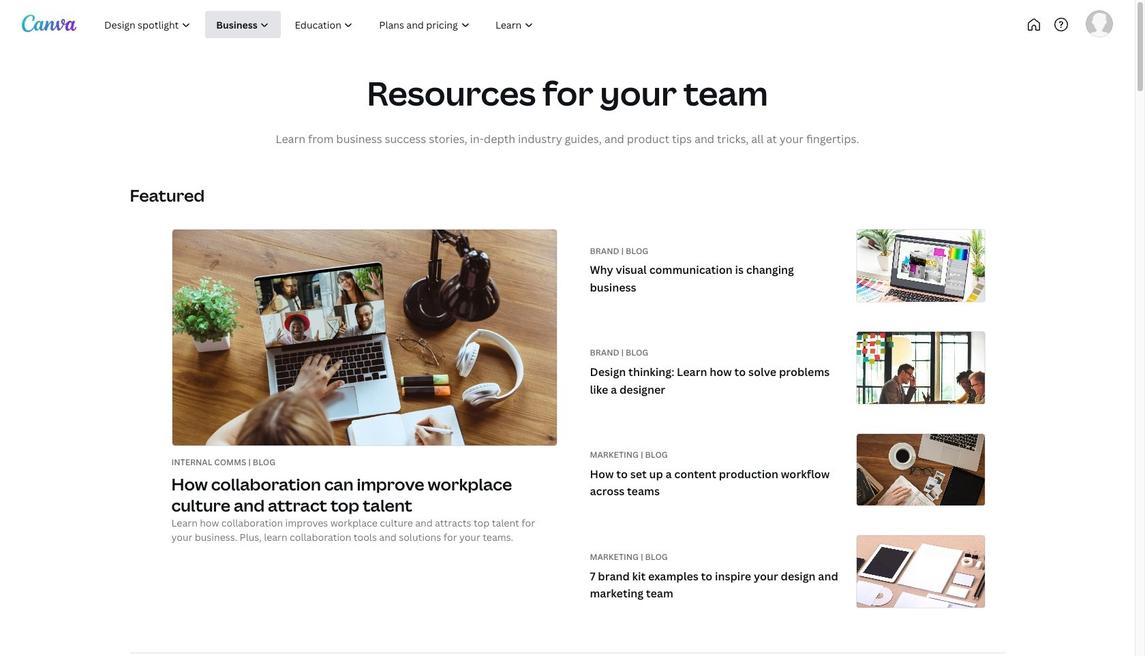 Task type: describe. For each thing, give the bounding box(es) containing it.
importance of visual communication image
[[857, 230, 985, 325]]

top level navigation element
[[93, 11, 592, 38]]



Task type: vqa. For each thing, say whether or not it's contained in the screenshot.
importance of visual communication image
yes



